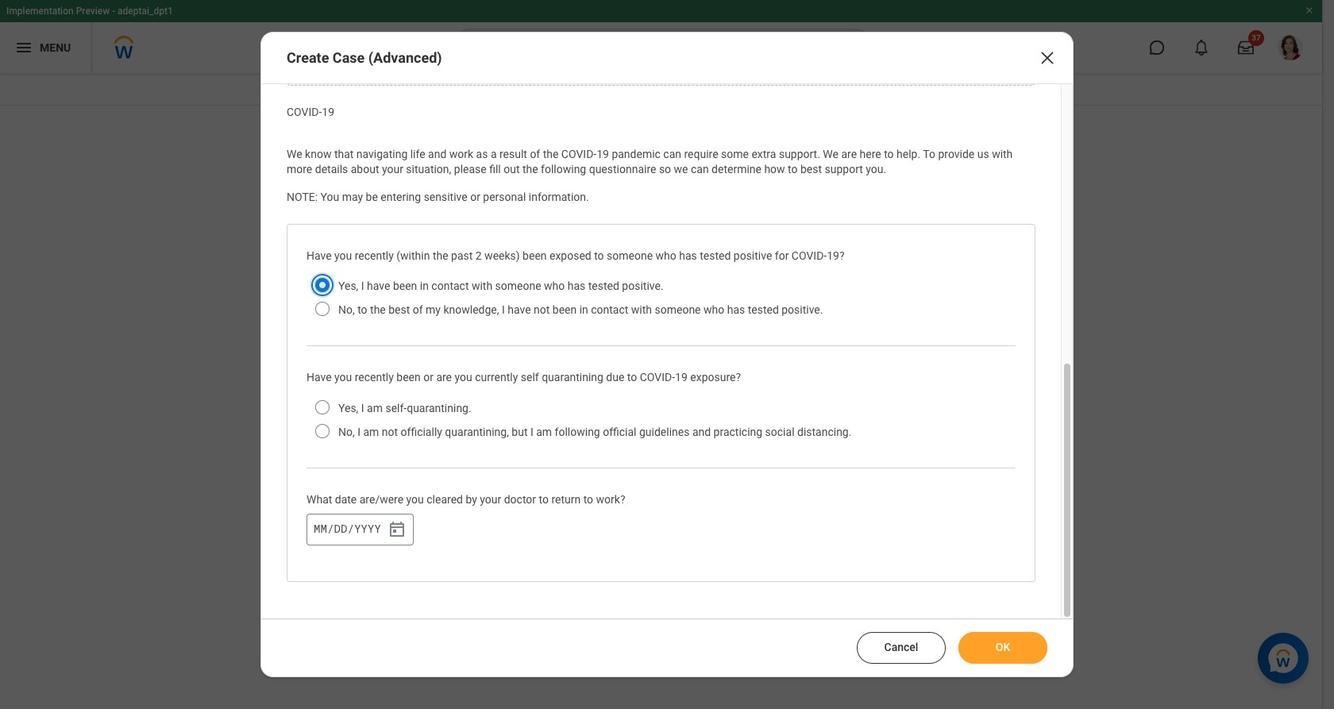 Task type: vqa. For each thing, say whether or not it's contained in the screenshot.
weeks)
yes



Task type: describe. For each thing, give the bounding box(es) containing it.
work?
[[596, 493, 625, 506]]

entering
[[381, 190, 421, 203]]

self
[[521, 371, 539, 384]]

cancel
[[884, 641, 918, 654]]

knowledge,
[[443, 304, 499, 316]]

know
[[305, 148, 331, 161]]

2 horizontal spatial someone
[[655, 304, 701, 316]]

information.
[[529, 190, 589, 203]]

calendar image
[[388, 520, 407, 539]]

you left currently on the bottom left
[[455, 371, 472, 384]]

no, for no, to the best of my knowledge, i have not been in contact with someone who has tested positive.
[[338, 304, 355, 316]]

guidelines
[[639, 426, 690, 438]]

my
[[426, 304, 441, 316]]

create
[[287, 49, 329, 66]]

doctor
[[504, 493, 536, 506]]

recently for (within
[[355, 249, 394, 262]]

2 horizontal spatial tested
[[748, 304, 779, 316]]

more
[[287, 163, 312, 175]]

with inside "we know that navigating life and work as a result of the covid-19 pandemic can require some extra support. we are here to help. to provide us with more details about your situation, please fill out the following questionnaire so we can determine how to best support you."
[[992, 148, 1013, 161]]

to right exposed
[[594, 249, 604, 262]]

1 vertical spatial or
[[423, 371, 434, 384]]

0 vertical spatial who
[[656, 249, 676, 262]]

covid-19
[[287, 105, 334, 118]]

19?
[[827, 249, 845, 262]]

group inside the create case (advanced) dialog
[[307, 514, 414, 545]]

yes, for yes, i have been in contact with someone who has tested positive.
[[338, 280, 358, 292]]

by
[[466, 493, 477, 506]]

1 horizontal spatial or
[[470, 190, 480, 203]]

about
[[351, 163, 379, 175]]

adeptai_dpt1
[[118, 6, 173, 17]]

create case (advanced)
[[287, 49, 442, 66]]

following inside option group
[[555, 426, 600, 438]]

(within
[[397, 249, 430, 262]]

the inside option group
[[370, 304, 386, 316]]

ok button
[[958, 632, 1047, 664]]

yyyy
[[354, 521, 381, 536]]

been down exposed
[[553, 304, 577, 316]]

quarantining.
[[407, 402, 471, 415]]

1 vertical spatial in
[[579, 304, 588, 316]]

been up yes, i am self-quarantining.
[[397, 371, 421, 384]]

implementation preview -   adeptai_dpt1 banner
[[0, 0, 1322, 73]]

recently for been
[[355, 371, 394, 384]]

official
[[603, 426, 636, 438]]

the right out
[[522, 163, 538, 175]]

navigating
[[356, 148, 408, 161]]

mm
[[314, 521, 327, 536]]

am for self-
[[367, 402, 383, 415]]

no, to the best of my knowledge, i have not been in contact with someone who has tested positive.
[[338, 304, 823, 316]]

0 horizontal spatial of
[[413, 304, 423, 316]]

-
[[112, 6, 115, 17]]

extra
[[752, 148, 776, 161]]

to down support.
[[788, 163, 798, 175]]

exposure?
[[690, 371, 741, 384]]

to left my
[[357, 304, 367, 316]]

self-
[[385, 402, 407, 415]]

of inside "we know that navigating life and work as a result of the covid-19 pandemic can require some extra support. we are here to help. to provide us with more details about your situation, please fill out the following questionnaire so we can determine how to best support you."
[[530, 148, 540, 161]]

positive
[[734, 249, 772, 262]]

distancing.
[[797, 426, 852, 438]]

been right weeks)
[[523, 249, 547, 262]]

0 vertical spatial have
[[367, 280, 390, 292]]

you
[[320, 190, 339, 203]]

practicing
[[714, 426, 762, 438]]

some
[[721, 148, 749, 161]]

to right here
[[884, 148, 894, 161]]

implementation preview -   adeptai_dpt1
[[6, 6, 173, 17]]

and inside option group
[[692, 426, 711, 438]]

1 horizontal spatial contact
[[591, 304, 628, 316]]

preview
[[76, 6, 110, 17]]

to right return
[[583, 493, 593, 506]]

officially
[[401, 426, 442, 438]]

0 horizontal spatial are
[[436, 371, 452, 384]]

1 vertical spatial positive.
[[782, 304, 823, 316]]

0 horizontal spatial positive.
[[622, 280, 664, 292]]

pandemic
[[612, 148, 661, 161]]

the right result
[[543, 148, 559, 161]]

a
[[491, 148, 497, 161]]

for
[[775, 249, 789, 262]]

that
[[334, 148, 354, 161]]

notifications large image
[[1194, 40, 1209, 56]]

2 horizontal spatial who
[[704, 304, 724, 316]]

date
[[335, 493, 357, 506]]

create case (advanced) dialog
[[260, 0, 1074, 677]]

return
[[551, 493, 581, 506]]

i for yes, i am self-quarantining.
[[361, 402, 364, 415]]

weeks)
[[484, 249, 520, 262]]

covid- inside "we know that navigating life and work as a result of the covid-19 pandemic can require some extra support. we are here to help. to provide us with more details about your situation, please fill out the following questionnaire so we can determine how to best support you."
[[561, 148, 597, 161]]

work
[[449, 148, 473, 161]]

have for have you recently been or are you currently self quarantining due to covid-19 exposure?
[[307, 371, 332, 384]]

how
[[764, 163, 785, 175]]

and inside "we know that navigating life and work as a result of the covid-19 pandemic can require some extra support. we are here to help. to provide us with more details about your situation, please fill out the following questionnaire so we can determine how to best support you."
[[428, 148, 447, 161]]

out
[[504, 163, 520, 175]]

inbox large image
[[1238, 40, 1254, 56]]

0 vertical spatial tested
[[700, 249, 731, 262]]

2 / from the left
[[347, 521, 354, 536]]

1 vertical spatial who
[[544, 280, 565, 292]]

quarantining,
[[445, 426, 509, 438]]

have you recently been or are you currently self quarantining due to covid-19 exposure?
[[307, 371, 741, 384]]

ok
[[996, 641, 1010, 654]]

but
[[512, 426, 528, 438]]

past
[[451, 249, 473, 262]]

we know that navigating life and work as a result of the covid-19 pandemic can require some extra support. we are here to help. to provide us with more details about your situation, please fill out the following questionnaire so we can determine how to best support you.
[[287, 148, 1015, 175]]

am for not
[[363, 426, 379, 438]]

2 horizontal spatial has
[[727, 304, 745, 316]]

provide
[[938, 148, 975, 161]]

x image
[[1038, 48, 1057, 67]]

what date are/were you cleared by your doctor to return to work?
[[307, 493, 625, 506]]

the left past
[[433, 249, 448, 262]]

note:
[[287, 190, 318, 203]]

situation,
[[406, 163, 451, 175]]

questionnaire
[[589, 163, 656, 175]]

0 horizontal spatial can
[[663, 148, 681, 161]]

us
[[977, 148, 989, 161]]

no, for no, i am not officially quarantining, but i am following official guidelines and practicing social distancing.
[[338, 426, 355, 438]]

case
[[333, 49, 365, 66]]

1 vertical spatial not
[[382, 426, 398, 438]]

following inside "we know that navigating life and work as a result of the covid-19 pandemic can require some extra support. we are here to help. to provide us with more details about your situation, please fill out the following questionnaire so we can determine how to best support you."
[[541, 163, 586, 175]]

am right but
[[536, 426, 552, 438]]

yes, i have been in contact with someone who has tested positive.
[[338, 280, 664, 292]]

what
[[307, 493, 332, 506]]

have for have you recently (within the past 2 weeks) been exposed to someone who has tested positive for covid-19?
[[307, 249, 332, 262]]

we
[[674, 163, 688, 175]]

so
[[659, 163, 671, 175]]



Task type: locate. For each thing, give the bounding box(es) containing it.
1 horizontal spatial with
[[631, 304, 652, 316]]

0 vertical spatial and
[[428, 148, 447, 161]]

0 vertical spatial yes,
[[338, 280, 358, 292]]

dd
[[334, 521, 347, 536]]

support.
[[779, 148, 820, 161]]

we up support
[[823, 148, 839, 161]]

option group for quarantining
[[307, 392, 860, 449]]

2 have from the top
[[307, 371, 332, 384]]

to
[[923, 148, 935, 161]]

0 horizontal spatial tested
[[588, 280, 619, 292]]

1 vertical spatial have
[[508, 304, 531, 316]]

2 vertical spatial with
[[631, 304, 652, 316]]

has down 'positive' on the right top of page
[[727, 304, 745, 316]]

0 horizontal spatial best
[[388, 304, 410, 316]]

and up situation,
[[428, 148, 447, 161]]

someone up exposure?
[[655, 304, 701, 316]]

am left self-
[[367, 402, 383, 415]]

1 vertical spatial has
[[568, 280, 586, 292]]

fill
[[489, 163, 501, 175]]

profile logan mcneil element
[[1268, 30, 1313, 65]]

are/were
[[360, 493, 403, 506]]

0 vertical spatial following
[[541, 163, 586, 175]]

positive. down for
[[782, 304, 823, 316]]

recently
[[355, 249, 394, 262], [355, 371, 394, 384]]

covid- up questionnaire
[[561, 148, 597, 161]]

0 vertical spatial contact
[[431, 280, 469, 292]]

1 vertical spatial with
[[472, 280, 492, 292]]

your down navigating
[[382, 163, 403, 175]]

2 vertical spatial 19
[[675, 371, 688, 384]]

best inside "we know that navigating life and work as a result of the covid-19 pandemic can require some extra support. we are here to help. to provide us with more details about your situation, please fill out the following questionnaire so we can determine how to best support you."
[[800, 163, 822, 175]]

has
[[679, 249, 697, 262], [568, 280, 586, 292], [727, 304, 745, 316]]

1 vertical spatial contact
[[591, 304, 628, 316]]

tested up no, to the best of my knowledge, i have not been in contact with someone who has tested positive.
[[588, 280, 619, 292]]

been down (within
[[393, 280, 417, 292]]

tested left 'positive' on the right top of page
[[700, 249, 731, 262]]

are up quarantining.
[[436, 371, 452, 384]]

no, i am not officially quarantining, but i am following official guidelines and practicing social distancing.
[[338, 426, 852, 438]]

positive. up no, to the best of my knowledge, i have not been in contact with someone who has tested positive.
[[622, 280, 664, 292]]

1 yes, from the top
[[338, 280, 358, 292]]

help.
[[897, 148, 920, 161]]

can
[[663, 148, 681, 161], [691, 163, 709, 175]]

/
[[327, 521, 334, 536], [347, 521, 354, 536]]

1 horizontal spatial and
[[692, 426, 711, 438]]

of
[[530, 148, 540, 161], [413, 304, 423, 316]]

in
[[420, 280, 429, 292], [579, 304, 588, 316]]

be
[[366, 190, 378, 203]]

cancel button
[[857, 632, 946, 664]]

exposed
[[549, 249, 591, 262]]

1 recently from the top
[[355, 249, 394, 262]]

1 no, from the top
[[338, 304, 355, 316]]

of right result
[[530, 148, 540, 161]]

2 no, from the top
[[338, 426, 355, 438]]

and
[[428, 148, 447, 161], [692, 426, 711, 438]]

0 vertical spatial are
[[841, 148, 857, 161]]

to left return
[[539, 493, 549, 506]]

to right due
[[627, 371, 637, 384]]

we up more
[[287, 148, 302, 161]]

2 horizontal spatial with
[[992, 148, 1013, 161]]

option group down quarantining
[[307, 392, 860, 449]]

you up yes, i am self-quarantining.
[[334, 371, 352, 384]]

2 yes, from the top
[[338, 402, 358, 415]]

0 vertical spatial option group
[[307, 269, 832, 327]]

or down please
[[470, 190, 480, 203]]

can down "require"
[[691, 163, 709, 175]]

1 vertical spatial yes,
[[338, 402, 358, 415]]

your
[[382, 163, 403, 175], [480, 493, 501, 506]]

1 vertical spatial and
[[692, 426, 711, 438]]

are inside "we know that navigating life and work as a result of the covid-19 pandemic can require some extra support. we are here to help. to provide us with more details about your situation, please fill out the following questionnaire so we can determine how to best support you."
[[841, 148, 857, 161]]

recently left (within
[[355, 249, 394, 262]]

the left my
[[370, 304, 386, 316]]

due
[[606, 371, 624, 384]]

1 horizontal spatial positive.
[[782, 304, 823, 316]]

1 horizontal spatial tested
[[700, 249, 731, 262]]

here
[[860, 148, 881, 161]]

option group containing yes, i am self-quarantining.
[[307, 392, 860, 449]]

1 horizontal spatial /
[[347, 521, 354, 536]]

0 horizontal spatial with
[[472, 280, 492, 292]]

implementation
[[6, 6, 74, 17]]

1 horizontal spatial of
[[530, 148, 540, 161]]

best left my
[[388, 304, 410, 316]]

with
[[992, 148, 1013, 161], [472, 280, 492, 292], [631, 304, 652, 316]]

0 vertical spatial can
[[663, 148, 681, 161]]

0 vertical spatial not
[[534, 304, 550, 316]]

1 vertical spatial have
[[307, 371, 332, 384]]

1 vertical spatial following
[[555, 426, 600, 438]]

1 option group from the top
[[307, 269, 832, 327]]

contact up my
[[431, 280, 469, 292]]

0 horizontal spatial we
[[287, 148, 302, 161]]

contact
[[431, 280, 469, 292], [591, 304, 628, 316]]

as
[[476, 148, 488, 161]]

0 vertical spatial or
[[470, 190, 480, 203]]

you.
[[866, 163, 886, 175]]

can up "so"
[[663, 148, 681, 161]]

not down self-
[[382, 426, 398, 438]]

you
[[334, 249, 352, 262], [334, 371, 352, 384], [455, 371, 472, 384], [406, 493, 424, 506]]

1 horizontal spatial someone
[[607, 249, 653, 262]]

0 vertical spatial of
[[530, 148, 540, 161]]

group
[[307, 514, 414, 545]]

someone down weeks)
[[495, 280, 541, 292]]

following left official on the bottom of page
[[555, 426, 600, 438]]

to
[[884, 148, 894, 161], [788, 163, 798, 175], [594, 249, 604, 262], [357, 304, 367, 316], [627, 371, 637, 384], [539, 493, 549, 506], [583, 493, 593, 506]]

0 vertical spatial 19
[[322, 105, 334, 118]]

0 horizontal spatial has
[[568, 280, 586, 292]]

1 horizontal spatial have
[[508, 304, 531, 316]]

19 for we know that navigating life and work as a result of the covid-19 pandemic can require some extra support. we are here to help. to provide us with more details about your situation, please fill out the following questionnaire so we can determine how to best support you.
[[597, 148, 609, 161]]

0 vertical spatial positive.
[[622, 280, 664, 292]]

1 horizontal spatial your
[[480, 493, 501, 506]]

covid- right due
[[640, 371, 675, 384]]

0 horizontal spatial who
[[544, 280, 565, 292]]

personal
[[483, 190, 526, 203]]

1 vertical spatial are
[[436, 371, 452, 384]]

note: you may be entering sensitive or personal information.
[[287, 190, 589, 203]]

of left my
[[413, 304, 423, 316]]

0 vertical spatial has
[[679, 249, 697, 262]]

recently up self-
[[355, 371, 394, 384]]

yes, i am self-quarantining.
[[338, 402, 471, 415]]

0 horizontal spatial and
[[428, 148, 447, 161]]

0 horizontal spatial 19
[[322, 105, 334, 118]]

covid- up know
[[287, 105, 322, 118]]

i for yes, i have been in contact with someone who has tested positive.
[[361, 280, 364, 292]]

group containing mm
[[307, 514, 414, 545]]

0 horizontal spatial /
[[327, 521, 334, 536]]

following up information.
[[541, 163, 586, 175]]

0 horizontal spatial someone
[[495, 280, 541, 292]]

2 vertical spatial has
[[727, 304, 745, 316]]

option group down exposed
[[307, 269, 832, 327]]

1 vertical spatial recently
[[355, 371, 394, 384]]

1 horizontal spatial who
[[656, 249, 676, 262]]

1 vertical spatial best
[[388, 304, 410, 316]]

2
[[475, 249, 482, 262]]

has left 'positive' on the right top of page
[[679, 249, 697, 262]]

details
[[315, 163, 348, 175]]

1 horizontal spatial we
[[823, 148, 839, 161]]

your inside "we know that navigating life and work as a result of the covid-19 pandemic can require some extra support. we are here to help. to provide us with more details about your situation, please fill out the following questionnaire so we can determine how to best support you."
[[382, 163, 403, 175]]

cleared
[[427, 493, 463, 506]]

main content
[[0, 73, 1322, 149]]

/ right dd
[[347, 521, 354, 536]]

result
[[499, 148, 527, 161]]

yes, for yes, i am self-quarantining.
[[338, 402, 358, 415]]

1 horizontal spatial not
[[534, 304, 550, 316]]

1 we from the left
[[287, 148, 302, 161]]

not down yes, i have been in contact with someone who has tested positive.
[[534, 304, 550, 316]]

covid-
[[287, 105, 322, 118], [561, 148, 597, 161], [792, 249, 827, 262], [640, 371, 675, 384]]

1 vertical spatial someone
[[495, 280, 541, 292]]

has up no, to the best of my knowledge, i have not been in contact with someone who has tested positive.
[[568, 280, 586, 292]]

1 vertical spatial no,
[[338, 426, 355, 438]]

contact down have you recently (within the past 2 weeks) been exposed to someone who has tested positive for covid-19?
[[591, 304, 628, 316]]

not
[[534, 304, 550, 316], [382, 426, 398, 438]]

19
[[322, 105, 334, 118], [597, 148, 609, 161], [675, 371, 688, 384]]

mm / dd / yyyy
[[314, 521, 381, 536]]

someone right exposed
[[607, 249, 653, 262]]

are up support
[[841, 148, 857, 161]]

have you recently (within the past 2 weeks) been exposed to someone who has tested positive for covid-19?
[[307, 249, 845, 262]]

0 horizontal spatial not
[[382, 426, 398, 438]]

and left 'practicing'
[[692, 426, 711, 438]]

1 horizontal spatial can
[[691, 163, 709, 175]]

1 vertical spatial 19
[[597, 148, 609, 161]]

best
[[800, 163, 822, 175], [388, 304, 410, 316]]

someone
[[607, 249, 653, 262], [495, 280, 541, 292], [655, 304, 701, 316]]

in down have you recently (within the past 2 weeks) been exposed to someone who has tested positive for covid-19?
[[579, 304, 588, 316]]

2 horizontal spatial 19
[[675, 371, 688, 384]]

require
[[684, 148, 718, 161]]

currently
[[475, 371, 518, 384]]

quarantining
[[542, 371, 603, 384]]

am down yes, i am self-quarantining.
[[363, 426, 379, 438]]

1 horizontal spatial are
[[841, 148, 857, 161]]

determine
[[712, 163, 761, 175]]

2 vertical spatial who
[[704, 304, 724, 316]]

your right by
[[480, 493, 501, 506]]

1 / from the left
[[327, 521, 334, 536]]

0 vertical spatial have
[[307, 249, 332, 262]]

social
[[765, 426, 795, 438]]

1 horizontal spatial in
[[579, 304, 588, 316]]

you down the may
[[334, 249, 352, 262]]

2 option group from the top
[[307, 392, 860, 449]]

following
[[541, 163, 586, 175], [555, 426, 600, 438]]

option group containing yes, i have been in contact with someone who has tested positive.
[[307, 269, 832, 327]]

1 vertical spatial option group
[[307, 392, 860, 449]]

support
[[825, 163, 863, 175]]

(advanced)
[[368, 49, 442, 66]]

0 horizontal spatial contact
[[431, 280, 469, 292]]

19 up know
[[322, 105, 334, 118]]

0 horizontal spatial your
[[382, 163, 403, 175]]

0 vertical spatial your
[[382, 163, 403, 175]]

1 horizontal spatial has
[[679, 249, 697, 262]]

1 horizontal spatial best
[[800, 163, 822, 175]]

1 vertical spatial can
[[691, 163, 709, 175]]

2 we from the left
[[823, 148, 839, 161]]

i for no, i am not officially quarantining, but i am following official guidelines and practicing social distancing.
[[357, 426, 361, 438]]

19 up questionnaire
[[597, 148, 609, 161]]

please
[[454, 163, 487, 175]]

1 horizontal spatial 19
[[597, 148, 609, 161]]

no,
[[338, 304, 355, 316], [338, 426, 355, 438]]

sensitive
[[424, 190, 467, 203]]

0 vertical spatial best
[[800, 163, 822, 175]]

0 horizontal spatial or
[[423, 371, 434, 384]]

who
[[656, 249, 676, 262], [544, 280, 565, 292], [704, 304, 724, 316]]

may
[[342, 190, 363, 203]]

0 horizontal spatial have
[[367, 280, 390, 292]]

0 vertical spatial recently
[[355, 249, 394, 262]]

attachments region
[[287, 0, 1035, 85]]

1 vertical spatial your
[[480, 493, 501, 506]]

or up quarantining.
[[423, 371, 434, 384]]

19 left exposure?
[[675, 371, 688, 384]]

life
[[410, 148, 425, 161]]

tested down 'positive' on the right top of page
[[748, 304, 779, 316]]

0 vertical spatial someone
[[607, 249, 653, 262]]

you left cleared
[[406, 493, 424, 506]]

19 for have you recently been or are you currently self quarantining due to covid-19 exposure?
[[675, 371, 688, 384]]

2 vertical spatial tested
[[748, 304, 779, 316]]

2 vertical spatial someone
[[655, 304, 701, 316]]

covid- right for
[[792, 249, 827, 262]]

we
[[287, 148, 302, 161], [823, 148, 839, 161]]

0 vertical spatial with
[[992, 148, 1013, 161]]

in up my
[[420, 280, 429, 292]]

1 vertical spatial tested
[[588, 280, 619, 292]]

0 vertical spatial no,
[[338, 304, 355, 316]]

0 horizontal spatial in
[[420, 280, 429, 292]]

tested
[[700, 249, 731, 262], [588, 280, 619, 292], [748, 304, 779, 316]]

19 inside "we know that navigating life and work as a result of the covid-19 pandemic can require some extra support. we are here to help. to provide us with more details about your situation, please fill out the following questionnaire so we can determine how to best support you."
[[597, 148, 609, 161]]

have
[[307, 249, 332, 262], [307, 371, 332, 384]]

best down support.
[[800, 163, 822, 175]]

1 have from the top
[[307, 249, 332, 262]]

/ right mm
[[327, 521, 334, 536]]

2 recently from the top
[[355, 371, 394, 384]]

have
[[367, 280, 390, 292], [508, 304, 531, 316]]

0 vertical spatial in
[[420, 280, 429, 292]]

option group for exposed
[[307, 269, 832, 327]]

i
[[361, 280, 364, 292], [502, 304, 505, 316], [361, 402, 364, 415], [357, 426, 361, 438], [530, 426, 533, 438]]

option group
[[307, 269, 832, 327], [307, 392, 860, 449]]

1 vertical spatial of
[[413, 304, 423, 316]]

close environment banner image
[[1305, 6, 1314, 15]]



